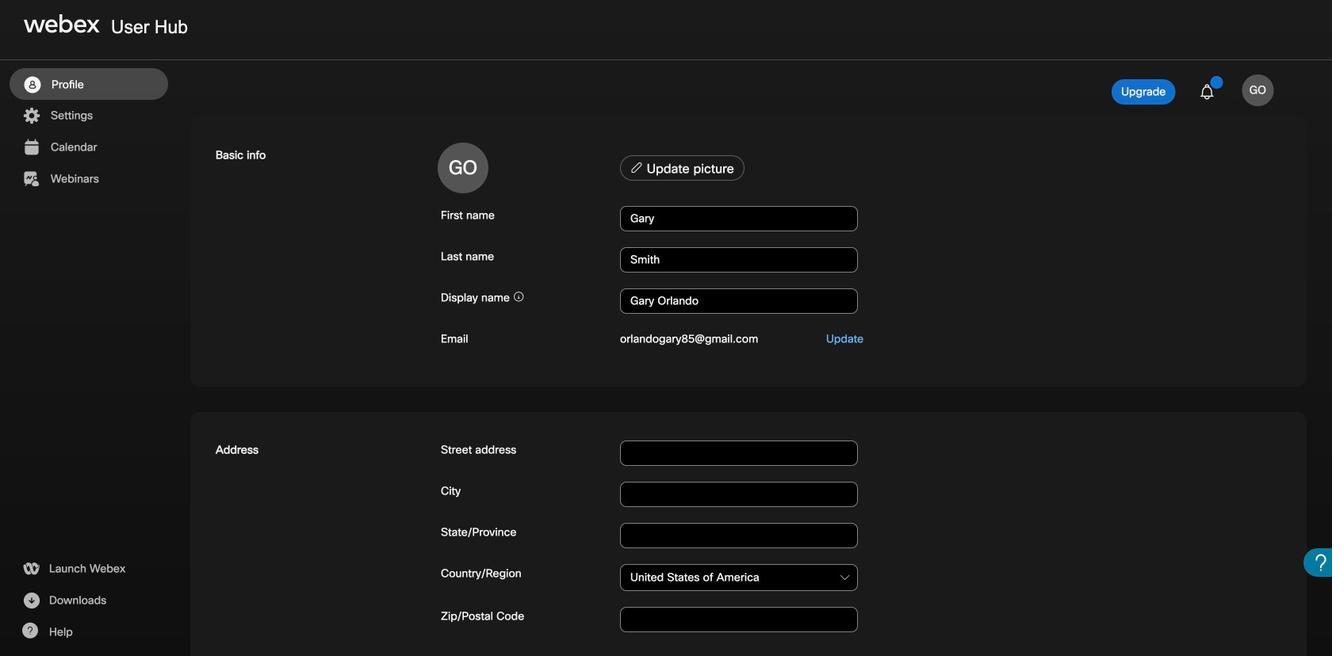 Task type: describe. For each thing, give the bounding box(es) containing it.
mds webinar_filled image
[[21, 170, 41, 189]]

mds edit_bold image
[[630, 161, 643, 174]]

mds meetings_filled image
[[21, 138, 41, 157]]

cisco webex image
[[24, 14, 100, 33]]

change profile picture element
[[617, 155, 1281, 186]]

mds people circle_filled image
[[22, 75, 42, 94]]

mds settings_filled image
[[21, 106, 41, 125]]



Task type: locate. For each thing, give the bounding box(es) containing it.
mds webex helix filled image
[[21, 560, 41, 579]]

None text field
[[620, 247, 858, 273], [620, 482, 858, 507], [620, 565, 858, 592], [620, 607, 858, 633], [620, 247, 858, 273], [620, 482, 858, 507], [620, 565, 858, 592], [620, 607, 858, 633]]

None text field
[[620, 206, 858, 232], [620, 289, 858, 314], [620, 441, 858, 466], [620, 523, 858, 549], [620, 206, 858, 232], [620, 289, 858, 314], [620, 441, 858, 466], [620, 523, 858, 549]]

mds content download_filled image
[[21, 592, 41, 611]]

ng help active image
[[21, 623, 38, 639]]



Task type: vqa. For each thing, say whether or not it's contained in the screenshot.
mds check_bold icon to the top
no



